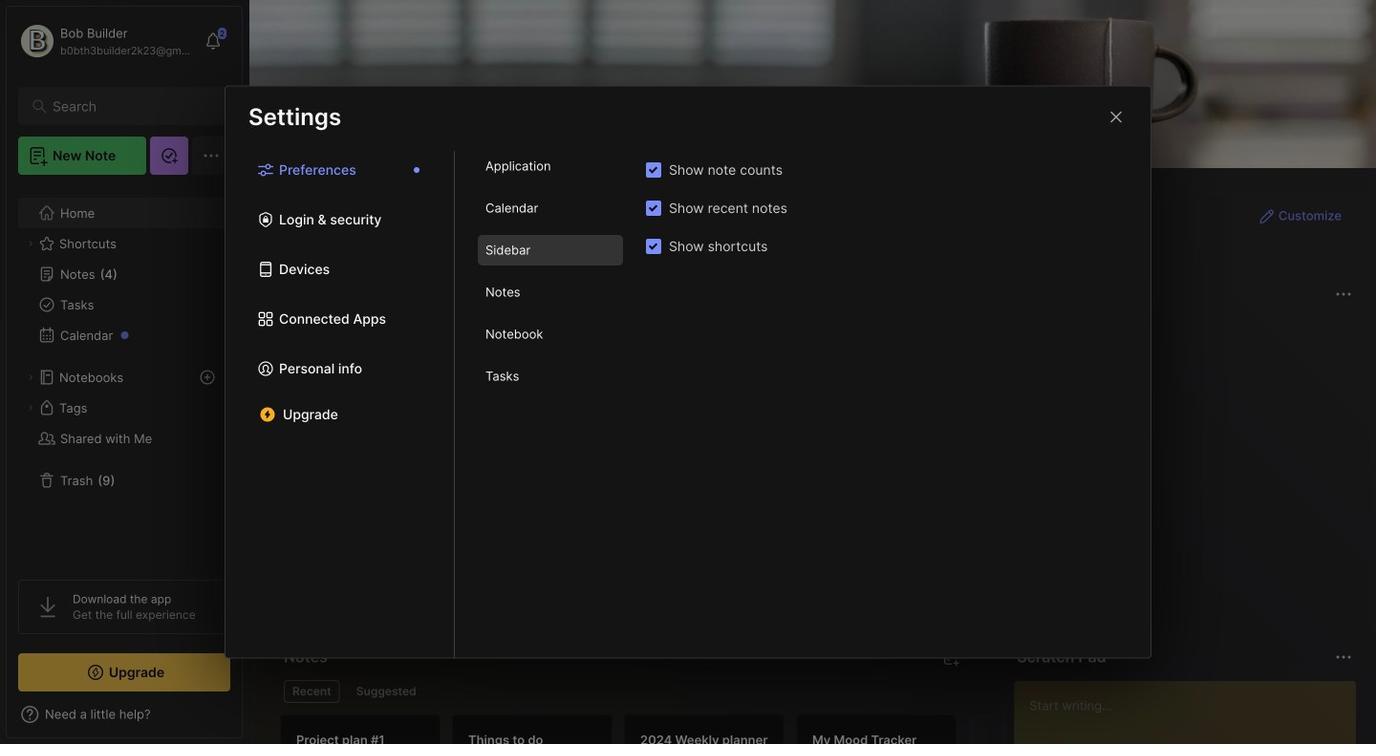 Task type: locate. For each thing, give the bounding box(es) containing it.
tab
[[478, 151, 623, 182], [478, 193, 623, 224], [478, 235, 623, 266], [478, 277, 623, 308], [478, 319, 623, 350], [478, 361, 623, 392], [284, 680, 340, 703], [348, 680, 425, 703]]

expand notebooks image
[[25, 372, 36, 383]]

None checkbox
[[646, 162, 661, 178], [646, 201, 661, 216], [646, 239, 661, 254], [646, 162, 661, 178], [646, 201, 661, 216], [646, 239, 661, 254]]

Start writing… text field
[[1030, 681, 1355, 745]]

main element
[[0, 0, 248, 745]]

tab list
[[226, 151, 455, 658], [455, 151, 646, 658], [284, 680, 983, 703]]

None search field
[[53, 95, 205, 118]]

tree
[[7, 186, 242, 563]]

row group
[[280, 715, 1140, 745]]



Task type: vqa. For each thing, say whether or not it's contained in the screenshot.
bottom 4
no



Task type: describe. For each thing, give the bounding box(es) containing it.
Search text field
[[53, 97, 205, 116]]

close image
[[1105, 106, 1128, 129]]

expand tags image
[[25, 402, 36, 414]]

none search field inside main element
[[53, 95, 205, 118]]

tree inside main element
[[7, 186, 242, 563]]



